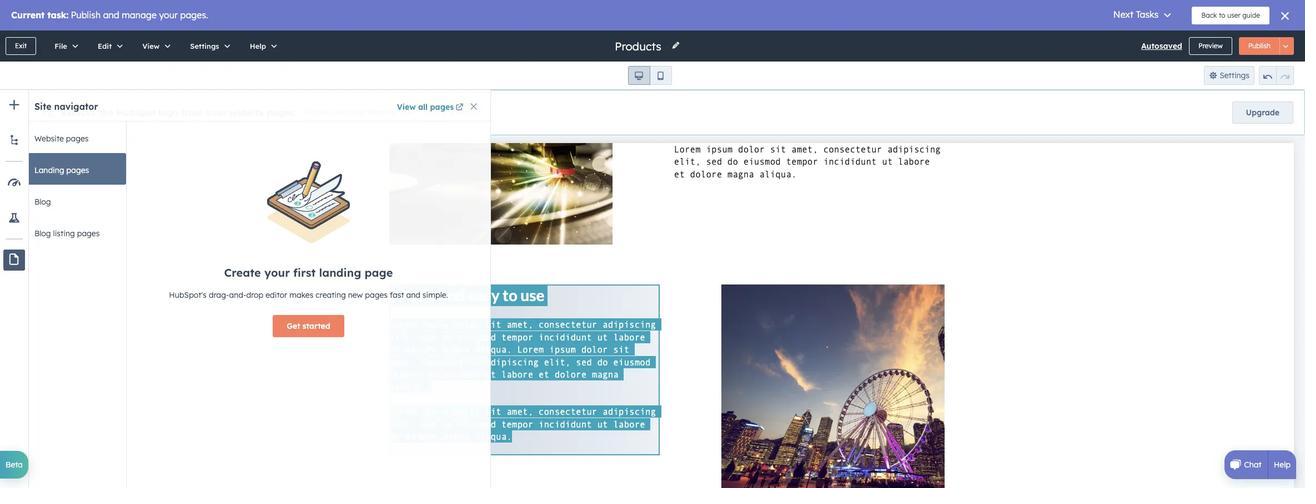 Task type: locate. For each thing, give the bounding box(es) containing it.
2 group from the left
[[1260, 66, 1295, 85]]

blog inside "button"
[[34, 197, 51, 207]]

1 horizontal spatial settings button
[[1205, 66, 1255, 85]]

editor
[[266, 290, 287, 300]]

close image
[[471, 103, 477, 110]]

1 vertical spatial your
[[264, 266, 290, 280]]

view left all
[[397, 102, 416, 112]]

your
[[206, 107, 227, 118], [264, 266, 290, 280]]

your inside create your first landing page alert
[[264, 266, 290, 280]]

view all pages link
[[397, 101, 466, 114]]

navigator
[[54, 101, 98, 112]]

1 horizontal spatial your
[[264, 266, 290, 280]]

view button
[[131, 31, 179, 62]]

autosaved
[[1142, 41, 1183, 51]]

blog for blog
[[34, 197, 51, 207]]

link opens in a new window image
[[456, 104, 464, 112]]

blog down landing
[[34, 197, 51, 207]]

autosaved button
[[1142, 39, 1183, 53]]

pages inside website pages "button"
[[66, 134, 89, 144]]

0 horizontal spatial group
[[628, 66, 672, 85]]

all
[[418, 102, 428, 112]]

landing pages
[[34, 166, 89, 176]]

upgrade link
[[1233, 102, 1294, 124]]

hubspot's
[[169, 290, 207, 300]]

1 vertical spatial view
[[397, 102, 416, 112]]

from
[[181, 107, 203, 118]]

create your first landing page alert
[[133, 144, 484, 355]]

0 horizontal spatial settings button
[[179, 31, 238, 62]]

0 vertical spatial blog
[[34, 197, 51, 207]]

pages left fast on the bottom
[[365, 290, 388, 300]]

0 vertical spatial view
[[142, 42, 160, 51]]

get
[[287, 322, 300, 332]]

pages right landing
[[66, 166, 89, 176]]

website
[[230, 107, 264, 118]]

first
[[293, 266, 316, 280]]

crm
[[417, 107, 434, 117]]

settings
[[190, 42, 219, 51], [1220, 71, 1250, 81]]

0 vertical spatial settings
[[190, 42, 219, 51]]

0 vertical spatial help
[[250, 42, 266, 51]]

unlock
[[305, 107, 330, 117]]

view for view all pages
[[397, 102, 416, 112]]

hubspot's drag-and-drop editor makes creating new pages fast and simple.
[[169, 290, 448, 300]]

help button
[[238, 31, 285, 62]]

0 horizontal spatial help
[[250, 42, 266, 51]]

hubspot
[[116, 107, 156, 118]]

create
[[224, 266, 261, 280]]

the
[[99, 107, 114, 118]]

view right edit button
[[142, 42, 160, 51]]

website pages button
[[22, 122, 126, 153]]

and-
[[229, 290, 246, 300]]

beta
[[6, 461, 23, 471]]

pages right listing
[[77, 229, 100, 239]]

1 vertical spatial blog
[[34, 229, 51, 239]]

blog for blog listing pages
[[34, 229, 51, 239]]

file button
[[43, 31, 86, 62]]

edit
[[98, 42, 112, 51]]

site navigator
[[34, 101, 98, 112]]

publish group
[[1240, 37, 1295, 55]]

help
[[250, 42, 266, 51], [1275, 461, 1291, 471]]

file
[[55, 42, 67, 51]]

1 blog from the top
[[34, 197, 51, 207]]

your right 'from'
[[206, 107, 227, 118]]

pages down remove
[[66, 134, 89, 144]]

1 horizontal spatial view
[[397, 102, 416, 112]]

1 vertical spatial help
[[1275, 461, 1291, 471]]

pages
[[430, 102, 454, 112], [66, 134, 89, 144], [66, 166, 89, 176], [77, 229, 100, 239], [365, 290, 388, 300]]

preview
[[1199, 42, 1223, 50]]

website
[[34, 134, 64, 144]]

pages left link opens in a new window image
[[430, 102, 454, 112]]

2 blog from the top
[[34, 229, 51, 239]]

1 horizontal spatial group
[[1260, 66, 1295, 85]]

None field
[[614, 39, 665, 54]]

creating
[[316, 290, 346, 300]]

settings right view button
[[190, 42, 219, 51]]

blog inside button
[[34, 229, 51, 239]]

1 horizontal spatial help
[[1275, 461, 1291, 471]]

pages.
[[267, 107, 296, 118]]

blog
[[34, 197, 51, 207], [34, 229, 51, 239]]

your up editor
[[264, 266, 290, 280]]

0 horizontal spatial your
[[206, 107, 227, 118]]

0 vertical spatial your
[[206, 107, 227, 118]]

0 horizontal spatial view
[[142, 42, 160, 51]]

remove
[[61, 107, 96, 118]]

view inside view button
[[142, 42, 160, 51]]

group
[[628, 66, 672, 85], [1260, 66, 1295, 85]]

view
[[142, 42, 160, 51], [397, 102, 416, 112]]

new
[[348, 290, 363, 300]]

settings button
[[179, 31, 238, 62], [1205, 66, 1255, 85]]

settings down the preview button
[[1220, 71, 1250, 81]]

blog left listing
[[34, 229, 51, 239]]

edit button
[[86, 31, 131, 62]]

view inside view all pages link
[[397, 102, 416, 112]]

starter.
[[457, 107, 483, 117]]

1 vertical spatial settings
[[1220, 71, 1250, 81]]

blog listing pages
[[34, 229, 100, 239]]



Task type: vqa. For each thing, say whether or not it's contained in the screenshot.
availability
no



Task type: describe. For each thing, give the bounding box(es) containing it.
help inside button
[[250, 42, 266, 51]]

upgrade
[[1247, 108, 1280, 118]]

0 vertical spatial settings button
[[179, 31, 238, 62]]

pages inside create your first landing page alert
[[365, 290, 388, 300]]

logo
[[159, 107, 179, 118]]

landing
[[319, 266, 361, 280]]

pages inside view all pages link
[[430, 102, 454, 112]]

site
[[34, 101, 51, 112]]

listing
[[53, 229, 75, 239]]

exit
[[15, 42, 27, 50]]

create your first landing page
[[224, 266, 393, 280]]

page
[[365, 266, 393, 280]]

blog button
[[22, 185, 126, 217]]

drop
[[246, 290, 264, 300]]

premium
[[332, 107, 365, 117]]

chat
[[1245, 461, 1262, 471]]

pages inside landing pages button
[[66, 166, 89, 176]]

pages inside blog listing pages button
[[77, 229, 100, 239]]

suite
[[436, 107, 455, 117]]

get started button
[[273, 315, 344, 338]]

blog listing pages button
[[22, 217, 126, 248]]

0 horizontal spatial settings
[[190, 42, 219, 51]]

remove the hubspot logo from your website pages.
[[61, 107, 296, 118]]

started
[[303, 322, 330, 332]]

beta button
[[0, 452, 28, 480]]

features
[[367, 107, 397, 117]]

fast
[[390, 290, 404, 300]]

view for view
[[142, 42, 160, 51]]

drag-
[[209, 290, 229, 300]]

publish button
[[1240, 37, 1281, 55]]

simple.
[[423, 290, 448, 300]]

unlock premium features with crm suite starter.
[[305, 107, 483, 117]]

makes
[[290, 290, 314, 300]]

landing pages button
[[22, 153, 126, 185]]

view all pages
[[397, 102, 454, 112]]

with
[[399, 107, 415, 117]]

get started
[[287, 322, 330, 332]]

link opens in a new window image
[[456, 104, 464, 112]]

1 vertical spatial settings button
[[1205, 66, 1255, 85]]

exit link
[[6, 37, 36, 55]]

website pages
[[34, 134, 89, 144]]

landing
[[34, 166, 64, 176]]

and
[[406, 290, 421, 300]]

1 group from the left
[[628, 66, 672, 85]]

publish
[[1249, 42, 1271, 50]]

preview button
[[1190, 37, 1233, 55]]

1 horizontal spatial settings
[[1220, 71, 1250, 81]]



